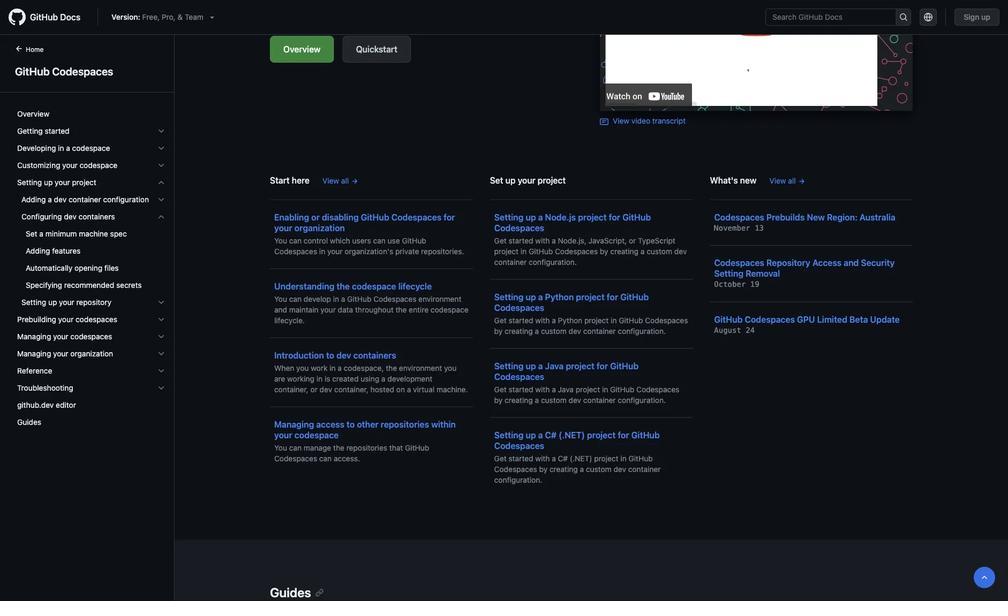 Task type: locate. For each thing, give the bounding box(es) containing it.
1 vertical spatial or
[[629, 236, 636, 245]]

2 view all link from the left
[[769, 175, 805, 186]]

specifying recommended secrets link
[[13, 277, 170, 294]]

javascript,
[[588, 236, 627, 245]]

organization inside dropdown button
[[70, 349, 113, 358]]

configuring dev containers element
[[9, 208, 174, 294], [9, 225, 174, 294]]

developing in a codespace button
[[13, 140, 170, 157]]

can down the manage
[[319, 454, 332, 463]]

machine.
[[437, 385, 468, 394]]

sc 9kayk9 0 image inside "reference" 'dropdown button'
[[157, 367, 166, 375]]

0 vertical spatial you
[[274, 236, 287, 245]]

started inside setting up a java project for github codespaces get started with a java project in github codespaces by creating a custom dev container configuration.
[[509, 385, 533, 394]]

1 vertical spatial guides link
[[270, 585, 324, 600]]

1 horizontal spatial and
[[844, 258, 859, 268]]

development
[[387, 374, 432, 383]]

environment inside understanding the codespace lifecycle you can develop in a github codespaces environment and maintain your data throughout the entire codespace lifecycle.
[[418, 295, 461, 303]]

managing up the manage
[[274, 419, 314, 430]]

managing access to other repositories within your codespace you can manage the repositories that github codespaces can access.
[[274, 419, 456, 463]]

1 vertical spatial containers
[[353, 350, 396, 360]]

setting up your project
[[17, 178, 96, 187]]

1 vertical spatial repositories
[[346, 443, 387, 452]]

adding up configuring
[[21, 195, 46, 204]]

adding features
[[26, 247, 80, 255]]

1 you from the left
[[296, 364, 309, 373]]

1 vertical spatial organization
[[70, 349, 113, 358]]

opening
[[74, 264, 102, 273]]

reference button
[[13, 363, 170, 380]]

sc 9kayk9 0 image for troubleshooting
[[157, 384, 166, 393]]

to inside the introduction to dev containers when you work in a codespace, the environment you are working in is created using a development container, or dev container, hosted on a virtual machine.
[[326, 350, 334, 360]]

started inside setting up a node.js project for github codespaces get started with a node.js, javascript, or typescript project in github codespaces by creating a custom dev container configuration.
[[509, 236, 533, 245]]

1 vertical spatial (.net)
[[570, 454, 592, 463]]

codespace up the manage
[[294, 430, 339, 440]]

2 sc 9kayk9 0 image from the top
[[157, 144, 166, 153]]

1 vertical spatial you
[[274, 295, 287, 303]]

0 horizontal spatial guides link
[[13, 414, 170, 431]]

view all link for start here
[[322, 175, 358, 186]]

configuring dev containers element for containers
[[9, 225, 174, 294]]

1 all from the left
[[341, 176, 349, 185]]

0 vertical spatial environment
[[418, 295, 461, 303]]

1 vertical spatial python
[[558, 316, 582, 325]]

up for setting up a java project for github codespaces get started with a java project in github codespaces by creating a custom dev container configuration.
[[526, 361, 536, 371]]

tooltip
[[974, 567, 995, 589]]

configuration. inside setting up a c# (.net) project for github codespaces get started with a c# (.net) project in github codespaces by creating a custom dev container configuration.
[[494, 476, 542, 484]]

1 horizontal spatial c#
[[558, 454, 568, 463]]

managing your codespaces button
[[13, 328, 170, 345]]

4 get from the top
[[494, 454, 507, 463]]

can left the manage
[[289, 443, 302, 452]]

is
[[325, 374, 330, 383]]

creating inside the setting up a python project for github codespaces get started with a python project in github codespaces by creating a custom dev container configuration.
[[505, 327, 533, 336]]

managing up reference
[[17, 349, 51, 358]]

1 vertical spatial and
[[274, 305, 287, 314]]

secrets
[[116, 281, 142, 290]]

can left control
[[289, 236, 302, 245]]

setting for python
[[494, 292, 524, 302]]

0 horizontal spatial set
[[26, 230, 37, 238]]

4 sc 9kayk9 0 image from the top
[[157, 298, 166, 307]]

with inside setting up a node.js project for github codespaces get started with a node.js, javascript, or typescript project in github codespaces by creating a custom dev container configuration.
[[535, 236, 550, 245]]

and up 'lifecycle.'
[[274, 305, 287, 314]]

1 horizontal spatial organization
[[294, 223, 345, 233]]

1 horizontal spatial overview
[[283, 44, 321, 54]]

view right "new"
[[769, 176, 786, 185]]

github codespaces element
[[0, 43, 175, 600]]

you inside enabling or disabling github codespaces for your organization you can control which users can use github codespaces in your organization's private repositories.
[[274, 236, 287, 245]]

0 horizontal spatial overview
[[17, 110, 49, 118]]

containers
[[79, 212, 115, 221], [353, 350, 396, 360]]

codespaces for managing your codespaces
[[70, 332, 112, 341]]

1 horizontal spatial container,
[[334, 385, 368, 394]]

view all right here
[[322, 176, 349, 185]]

guides inside github codespaces element
[[17, 418, 41, 427]]

environment up entire
[[418, 295, 461, 303]]

configuring dev containers
[[21, 212, 115, 221]]

codespace
[[72, 144, 110, 153], [80, 161, 117, 170], [352, 281, 396, 291], [431, 305, 468, 314], [294, 430, 339, 440]]

a
[[66, 144, 70, 153], [48, 195, 52, 204], [538, 212, 543, 222], [39, 230, 43, 238], [552, 236, 556, 245], [641, 247, 645, 256], [538, 292, 543, 302], [341, 295, 345, 303], [552, 316, 556, 325], [535, 327, 539, 336], [538, 361, 543, 371], [338, 364, 342, 373], [381, 374, 385, 383], [407, 385, 411, 394], [552, 385, 556, 394], [535, 396, 539, 405], [538, 430, 543, 440], [552, 454, 556, 463], [580, 465, 584, 474]]

configuration. inside setting up a node.js project for github codespaces get started with a node.js, javascript, or typescript project in github codespaces by creating a custom dev container configuration.
[[529, 258, 577, 266]]

1 horizontal spatial view all link
[[769, 175, 805, 186]]

2 with from the top
[[535, 316, 550, 325]]

1 view all link from the left
[[322, 175, 358, 186]]

4 sc 9kayk9 0 image from the top
[[157, 315, 166, 324]]

your
[[62, 161, 77, 170], [518, 175, 535, 185], [55, 178, 70, 187], [274, 223, 292, 233], [327, 247, 343, 256], [59, 298, 74, 307], [321, 305, 336, 314], [58, 315, 73, 324], [53, 332, 68, 341], [53, 349, 68, 358], [274, 430, 292, 440]]

adding inside dropdown button
[[21, 195, 46, 204]]

&
[[178, 13, 183, 21]]

sc 9kayk9 0 image for getting started
[[157, 127, 166, 136]]

by inside the setting up a python project for github codespaces get started with a python project in github codespaces by creating a custom dev container configuration.
[[494, 327, 503, 336]]

up for setting up your project
[[44, 178, 53, 187]]

get inside setting up a java project for github codespaces get started with a java project in github codespaces by creating a custom dev container configuration.
[[494, 385, 507, 394]]

view all
[[322, 176, 349, 185], [769, 176, 796, 185]]

for inside the setting up a python project for github codespaces get started with a python project in github codespaces by creating a custom dev container configuration.
[[607, 292, 618, 302]]

1 horizontal spatial guides
[[270, 585, 311, 600]]

a inside "element"
[[39, 230, 43, 238]]

1 vertical spatial guides
[[270, 585, 311, 600]]

0 vertical spatial overview
[[283, 44, 321, 54]]

0 horizontal spatial overview link
[[13, 106, 170, 123]]

2 sc 9kayk9 0 image from the top
[[157, 196, 166, 204]]

adding
[[21, 195, 46, 204], [26, 247, 50, 255]]

0 horizontal spatial guides
[[17, 418, 41, 427]]

can inside understanding the codespace lifecycle you can develop in a github codespaces environment and maintain your data throughout the entire codespace lifecycle.
[[289, 295, 302, 303]]

github inside managing access to other repositories within your codespace you can manage the repositories that github codespaces can access.
[[405, 443, 429, 452]]

2 horizontal spatial view
[[769, 176, 786, 185]]

creating
[[610, 247, 639, 256], [505, 327, 533, 336], [505, 396, 533, 405], [550, 465, 578, 474]]

set inside configuring dev containers "element"
[[26, 230, 37, 238]]

configuring dev containers element for dev
[[9, 208, 174, 294]]

2 get from the top
[[494, 316, 507, 325]]

sc 9kayk9 0 image for managing your organization
[[157, 350, 166, 358]]

started inside the setting up a python project for github codespaces get started with a python project in github codespaces by creating a custom dev container configuration.
[[509, 316, 533, 325]]

region:
[[827, 212, 858, 222]]

in
[[58, 144, 64, 153], [319, 247, 325, 256], [521, 247, 527, 256], [333, 295, 339, 303], [611, 316, 617, 325], [330, 364, 336, 373], [316, 374, 323, 383], [602, 385, 608, 394], [620, 454, 627, 463]]

video
[[631, 116, 650, 125]]

1 horizontal spatial you
[[444, 364, 457, 373]]

managing down prebuilding
[[17, 332, 51, 341]]

codespaces inside github codespaces gpu limited beta update august 24
[[745, 314, 795, 325]]

1 sc 9kayk9 0 image from the top
[[157, 161, 166, 170]]

to up work
[[326, 350, 334, 360]]

1 with from the top
[[535, 236, 550, 245]]

the up access.
[[333, 443, 344, 452]]

codespaces down prebuilding your codespaces dropdown button
[[70, 332, 112, 341]]

repositories up access.
[[346, 443, 387, 452]]

sc 9kayk9 0 image for setting up your project
[[157, 178, 166, 187]]

or down working
[[310, 385, 318, 394]]

started for setting up a java project for github codespaces
[[509, 385, 533, 394]]

1 vertical spatial codespaces
[[70, 332, 112, 341]]

sc 9kayk9 0 image
[[157, 127, 166, 136], [157, 144, 166, 153], [157, 178, 166, 187], [157, 315, 166, 324], [157, 333, 166, 341], [157, 384, 166, 393]]

1 setting up your project element from the top
[[9, 174, 174, 311]]

None search field
[[766, 9, 911, 26]]

up inside setting up a java project for github codespaces get started with a java project in github codespaces by creating a custom dev container configuration.
[[526, 361, 536, 371]]

1 vertical spatial managing
[[17, 349, 51, 358]]

prebuilding your codespaces button
[[13, 311, 170, 328]]

0 vertical spatial overview link
[[270, 36, 334, 63]]

0 vertical spatial guides link
[[13, 414, 170, 431]]

0 vertical spatial set
[[490, 175, 503, 185]]

with inside the setting up a python project for github codespaces get started with a python project in github codespaces by creating a custom dev container configuration.
[[535, 316, 550, 325]]

0 vertical spatial and
[[844, 258, 859, 268]]

1 vertical spatial set
[[26, 230, 37, 238]]

2 vertical spatial you
[[274, 443, 287, 452]]

by inside setting up a node.js project for github codespaces get started with a node.js, javascript, or typescript project in github codespaces by creating a custom dev container configuration.
[[600, 247, 608, 256]]

0 horizontal spatial organization
[[70, 349, 113, 358]]

1 horizontal spatial all
[[788, 176, 796, 185]]

github codespaces gpu limited beta update august 24
[[714, 314, 900, 335]]

0 horizontal spatial to
[[326, 350, 334, 360]]

configuring dev containers element containing configuring dev containers
[[9, 208, 174, 294]]

view all for start here
[[322, 176, 349, 185]]

for inside enabling or disabling github codespaces for your organization you can control which users can use github codespaces in your organization's private repositories.
[[444, 212, 455, 222]]

1 you from the top
[[274, 236, 287, 245]]

codespaces inside understanding the codespace lifecycle you can develop in a github codespaces environment and maintain your data throughout the entire codespace lifecycle.
[[373, 295, 416, 303]]

setting inside setting up a node.js project for github codespaces get started with a node.js, javascript, or typescript project in github codespaces by creating a custom dev container configuration.
[[494, 212, 524, 222]]

your inside understanding the codespace lifecycle you can develop in a github codespaces environment and maintain your data throughout the entire codespace lifecycle.
[[321, 305, 336, 314]]

codespaces repository access and security setting removal october 19
[[714, 258, 895, 289]]

for inside setting up a java project for github codespaces get started with a java project in github codespaces by creating a custom dev container configuration.
[[597, 361, 608, 371]]

organization down 'managing your codespaces' dropdown button
[[70, 349, 113, 358]]

codespaces inside dropdown button
[[76, 315, 117, 324]]

custom inside setting up a java project for github codespaces get started with a java project in github codespaces by creating a custom dev container configuration.
[[541, 396, 567, 405]]

with for node.js
[[535, 236, 550, 245]]

can
[[289, 236, 302, 245], [373, 236, 386, 245], [289, 295, 302, 303], [289, 443, 302, 452], [319, 454, 332, 463]]

up for setting up a python project for github codespaces get started with a python project in github codespaces by creating a custom dev container configuration.
[[526, 292, 536, 302]]

can up maintain
[[289, 295, 302, 303]]

up inside the setting up a python project for github codespaces get started with a python project in github codespaces by creating a custom dev container configuration.
[[526, 292, 536, 302]]

codespaces down repository
[[76, 315, 117, 324]]

november
[[714, 224, 750, 232]]

codespaces inside codespaces repository access and security setting removal october 19
[[714, 258, 764, 268]]

reference
[[17, 367, 52, 375]]

container, down created
[[334, 385, 368, 394]]

getting started button
[[13, 123, 170, 140]]

0 vertical spatial adding
[[21, 195, 46, 204]]

sc 9kayk9 0 image inside adding a dev container configuration dropdown button
[[157, 196, 166, 204]]

1 horizontal spatial to
[[347, 419, 355, 430]]

up for set up your project
[[505, 175, 516, 185]]

dev inside setting up a node.js project for github codespaces get started with a node.js, javascript, or typescript project in github codespaces by creating a custom dev container configuration.
[[674, 247, 687, 256]]

setting up your project element containing adding a dev container configuration
[[9, 191, 174, 311]]

specifying recommended secrets
[[26, 281, 142, 290]]

github codespaces link
[[13, 63, 161, 79]]

2 view all from the left
[[769, 176, 796, 185]]

pro,
[[162, 13, 175, 21]]

0 vertical spatial or
[[311, 212, 320, 222]]

view all link up disabling
[[322, 175, 358, 186]]

or up control
[[311, 212, 320, 222]]

the up development
[[386, 364, 397, 373]]

get for setting up a node.js project for github codespaces
[[494, 236, 507, 245]]

2 setting up your project element from the top
[[9, 191, 174, 311]]

all up disabling
[[341, 176, 349, 185]]

dev inside "element"
[[64, 212, 77, 221]]

sc 9kayk9 0 image for adding a dev container configuration
[[157, 196, 166, 204]]

1 view all from the left
[[322, 176, 349, 185]]

prebuilding
[[17, 315, 56, 324]]

in inside setting up a node.js project for github codespaces get started with a node.js, javascript, or typescript project in github codespaces by creating a custom dev container configuration.
[[521, 247, 527, 256]]

5 sc 9kayk9 0 image from the top
[[157, 350, 166, 358]]

container,
[[274, 385, 308, 394], [334, 385, 368, 394]]

1 vertical spatial adding
[[26, 247, 50, 255]]

1 vertical spatial to
[[347, 419, 355, 430]]

3 you from the top
[[274, 443, 287, 452]]

0 vertical spatial organization
[[294, 223, 345, 233]]

spec
[[110, 230, 127, 238]]

files
[[104, 264, 119, 273]]

automatically opening files link
[[13, 260, 170, 277]]

codespaces prebuilds new region: australia november 13
[[714, 212, 895, 232]]

1 vertical spatial overview
[[17, 110, 49, 118]]

container inside setting up a node.js project for github codespaces get started with a node.js, javascript, or typescript project in github codespaces by creating a custom dev container configuration.
[[494, 258, 527, 266]]

search image
[[899, 13, 908, 21]]

github inside understanding the codespace lifecycle you can develop in a github codespaces environment and maintain your data throughout the entire codespace lifecycle.
[[347, 295, 371, 303]]

you down the enabling
[[274, 236, 287, 245]]

to left other
[[347, 419, 355, 430]]

organization
[[294, 223, 345, 233], [70, 349, 113, 358]]

sc 9kayk9 0 image inside the "setting up your repository" dropdown button
[[157, 298, 166, 307]]

get for setting up a python project for github codespaces
[[494, 316, 507, 325]]

up inside "link"
[[981, 13, 990, 21]]

setting for java
[[494, 361, 524, 371]]

0 vertical spatial to
[[326, 350, 334, 360]]

setting inside dropdown button
[[17, 178, 42, 187]]

0 horizontal spatial view
[[322, 176, 339, 185]]

codespaces inside dropdown button
[[70, 332, 112, 341]]

repositories up that
[[381, 419, 429, 430]]

started for setting up a node.js project for github codespaces
[[509, 236, 533, 245]]

6 sc 9kayk9 0 image from the top
[[157, 367, 166, 375]]

1 configuring dev containers element from the top
[[9, 208, 174, 294]]

view all link up prebuilds
[[769, 175, 805, 186]]

australia
[[860, 212, 895, 222]]

dev
[[54, 195, 67, 204], [64, 212, 77, 221], [674, 247, 687, 256], [569, 327, 581, 336], [336, 350, 351, 360], [320, 385, 332, 394], [569, 396, 581, 405], [614, 465, 626, 474]]

you for enabling or disabling github codespaces for your organization
[[274, 236, 287, 245]]

to
[[326, 350, 334, 360], [347, 419, 355, 430]]

environment up development
[[399, 364, 442, 373]]

up for setting up a c# (.net) project for github codespaces get started with a c# (.net) project in github codespaces by creating a custom dev container configuration.
[[526, 430, 536, 440]]

2 you from the top
[[274, 295, 287, 303]]

get inside setting up a node.js project for github codespaces get started with a node.js, javascript, or typescript project in github codespaces by creating a custom dev container configuration.
[[494, 236, 507, 245]]

sc 9kayk9 0 image
[[157, 161, 166, 170], [157, 196, 166, 204], [157, 213, 166, 221], [157, 298, 166, 307], [157, 350, 166, 358], [157, 367, 166, 375]]

2 vertical spatial managing
[[274, 419, 314, 430]]

1 get from the top
[[494, 236, 507, 245]]

sc 9kayk9 0 image inside 'managing your codespaces' dropdown button
[[157, 333, 166, 341]]

4 with from the top
[[535, 454, 550, 463]]

github codespaces
[[15, 65, 113, 77]]

python
[[545, 292, 574, 302], [558, 316, 582, 325]]

docs
[[60, 12, 80, 22]]

5 sc 9kayk9 0 image from the top
[[157, 333, 166, 341]]

1 vertical spatial environment
[[399, 364, 442, 373]]

in inside setting up a c# (.net) project for github codespaces get started with a c# (.net) project in github codespaces by creating a custom dev container configuration.
[[620, 454, 627, 463]]

created
[[332, 374, 359, 383]]

0 horizontal spatial you
[[296, 364, 309, 373]]

containers up codespace,
[[353, 350, 396, 360]]

3 sc 9kayk9 0 image from the top
[[157, 178, 166, 187]]

scroll to top image
[[980, 574, 989, 582]]

setting inside setting up a c# (.net) project for github codespaces get started with a c# (.net) project in github codespaces by creating a custom dev container configuration.
[[494, 430, 524, 440]]

adding up automatically
[[26, 247, 50, 255]]

codespaces for prebuilding your codespaces
[[76, 315, 117, 324]]

sc 9kayk9 0 image inside "customizing your codespace" dropdown button
[[157, 161, 166, 170]]

custom inside the setting up a python project for github codespaces get started with a python project in github codespaces by creating a custom dev container configuration.
[[541, 327, 567, 336]]

2 configuring dev containers element from the top
[[9, 225, 174, 294]]

with for python
[[535, 316, 550, 325]]

or inside setting up a node.js project for github codespaces get started with a node.js, javascript, or typescript project in github codespaces by creating a custom dev container configuration.
[[629, 236, 636, 245]]

throughout
[[355, 305, 394, 314]]

containers up machine
[[79, 212, 115, 221]]

managing inside managing access to other repositories within your codespace you can manage the repositories that github codespaces can access.
[[274, 419, 314, 430]]

up inside dropdown button
[[44, 178, 53, 187]]

environment for lifecycle
[[418, 295, 461, 303]]

all up prebuilds
[[788, 176, 796, 185]]

for for setting up a node.js project for github codespaces
[[609, 212, 620, 222]]

what's new
[[710, 175, 757, 185]]

sc 9kayk9 0 image inside managing your organization dropdown button
[[157, 350, 166, 358]]

sc 9kayk9 0 image for setting up your repository
[[157, 298, 166, 307]]

setting up your project element
[[9, 174, 174, 311], [9, 191, 174, 311]]

container inside setting up a java project for github codespaces get started with a java project in github codespaces by creating a custom dev container configuration.
[[583, 396, 616, 405]]

recommended
[[64, 281, 114, 290]]

you up working
[[296, 364, 309, 373]]

2 vertical spatial or
[[310, 385, 318, 394]]

2 all from the left
[[788, 176, 796, 185]]

beta
[[849, 314, 868, 325]]

containers inside the introduction to dev containers when you work in a codespace, the environment you are working in is created using a development container, or dev container, hosted on a virtual machine.
[[353, 350, 396, 360]]

organization up control
[[294, 223, 345, 233]]

configuring dev containers element containing set a minimum machine spec
[[9, 225, 174, 294]]

view all link for what's new
[[769, 175, 805, 186]]

view right link icon
[[613, 116, 629, 125]]

1 vertical spatial overview link
[[13, 106, 170, 123]]

sc 9kayk9 0 image for prebuilding your codespaces
[[157, 315, 166, 324]]

codespace down developing in a codespace dropdown button on the top left of the page
[[80, 161, 117, 170]]

managing your codespaces
[[17, 332, 112, 341]]

3 get from the top
[[494, 385, 507, 394]]

sc 9kayk9 0 image inside getting started dropdown button
[[157, 127, 166, 136]]

link image
[[600, 117, 608, 126]]

sc 9kayk9 0 image inside setting up your project dropdown button
[[157, 178, 166, 187]]

you up machine.
[[444, 364, 457, 373]]

6 sc 9kayk9 0 image from the top
[[157, 384, 166, 393]]

0 vertical spatial guides
[[17, 418, 41, 427]]

1 horizontal spatial guides link
[[270, 585, 324, 600]]

sc 9kayk9 0 image inside configuring dev containers dropdown button
[[157, 213, 166, 221]]

transcript
[[652, 116, 686, 125]]

0 horizontal spatial containers
[[79, 212, 115, 221]]

container, down working
[[274, 385, 308, 394]]

or left typescript
[[629, 236, 636, 245]]

august 24 element
[[714, 326, 755, 335]]

all for disabling
[[341, 176, 349, 185]]

overview inside github codespaces element
[[17, 110, 49, 118]]

view video transcript link
[[600, 116, 686, 126]]

get
[[494, 236, 507, 245], [494, 316, 507, 325], [494, 385, 507, 394], [494, 454, 507, 463]]

and right access
[[844, 258, 859, 268]]

1 horizontal spatial view all
[[769, 176, 796, 185]]

2 container, from the left
[[334, 385, 368, 394]]

1 horizontal spatial containers
[[353, 350, 396, 360]]

develop
[[304, 295, 331, 303]]

setting inside the setting up a python project for github codespaces get started with a python project in github codespaces by creating a custom dev container configuration.
[[494, 292, 524, 302]]

sc 9kayk9 0 image inside troubleshooting dropdown button
[[157, 384, 166, 393]]

0 vertical spatial managing
[[17, 332, 51, 341]]

get inside the setting up a python project for github codespaces get started with a python project in github codespaces by creating a custom dev container configuration.
[[494, 316, 507, 325]]

set for set up your project
[[490, 175, 503, 185]]

adding inside configuring dev containers "element"
[[26, 247, 50, 255]]

0 vertical spatial codespaces
[[76, 315, 117, 324]]

the inside the introduction to dev containers when you work in a codespace, the environment you are working in is created using a development container, or dev container, hosted on a virtual machine.
[[386, 364, 397, 373]]

0 horizontal spatial c#
[[545, 430, 557, 440]]

by inside setting up a java project for github codespaces get started with a java project in github codespaces by creating a custom dev container configuration.
[[494, 396, 503, 405]]

0 horizontal spatial view all link
[[322, 175, 358, 186]]

configuration. inside setting up a java project for github codespaces get started with a java project in github codespaces by creating a custom dev container configuration.
[[618, 396, 666, 405]]

1 sc 9kayk9 0 image from the top
[[157, 127, 166, 136]]

the inside managing access to other repositories within your codespace you can manage the repositories that github codespaces can access.
[[333, 443, 344, 452]]

working
[[287, 374, 314, 383]]

0 horizontal spatial view all
[[322, 176, 349, 185]]

Search GitHub Docs search field
[[766, 9, 896, 25]]

started inside setting up a c# (.net) project for github codespaces get started with a c# (.net) project in github codespaces by creating a custom dev container configuration.
[[509, 454, 533, 463]]

with inside setting up a java project for github codespaces get started with a java project in github codespaces by creating a custom dev container configuration.
[[535, 385, 550, 394]]

3 with from the top
[[535, 385, 550, 394]]

get inside setting up a c# (.net) project for github codespaces get started with a c# (.net) project in github codespaces by creating a custom dev container configuration.
[[494, 454, 507, 463]]

developing in a codespace
[[17, 144, 110, 153]]

enabling
[[274, 212, 309, 222]]

view right here
[[322, 176, 339, 185]]

container inside setting up a c# (.net) project for github codespaces get started with a c# (.net) project in github codespaces by creating a custom dev container configuration.
[[628, 465, 661, 474]]

your inside dropdown button
[[59, 298, 74, 307]]

you up 'lifecycle.'
[[274, 295, 287, 303]]

java
[[545, 361, 564, 371], [558, 385, 574, 394]]

view
[[613, 116, 629, 125], [322, 176, 339, 185], [769, 176, 786, 185]]

1 horizontal spatial set
[[490, 175, 503, 185]]

3 sc 9kayk9 0 image from the top
[[157, 213, 166, 221]]

up inside setting up a c# (.net) project for github codespaces get started with a c# (.net) project in github codespaces by creating a custom dev container configuration.
[[526, 430, 536, 440]]

0 horizontal spatial container,
[[274, 385, 308, 394]]

view all right "new"
[[769, 176, 796, 185]]

repositories
[[381, 419, 429, 430], [346, 443, 387, 452]]

quickstart link
[[343, 36, 411, 63]]

within
[[431, 419, 456, 430]]

codespace,
[[344, 364, 384, 373]]

0 horizontal spatial all
[[341, 176, 349, 185]]

you left the manage
[[274, 443, 287, 452]]

0 horizontal spatial and
[[274, 305, 287, 314]]

in inside setting up a java project for github codespaces get started with a java project in github codespaces by creating a custom dev container configuration.
[[602, 385, 608, 394]]

select language: current language is english image
[[924, 13, 933, 21]]

github.dev
[[17, 401, 54, 410]]

for for enabling or disabling github codespaces for your organization
[[444, 212, 455, 222]]

0 vertical spatial containers
[[79, 212, 115, 221]]

private
[[395, 247, 419, 256]]

sc 9kayk9 0 image inside developing in a codespace dropdown button
[[157, 144, 166, 153]]



Task type: describe. For each thing, give the bounding box(es) containing it.
with inside setting up a c# (.net) project for github codespaces get started with a c# (.net) project in github codespaces by creating a custom dev container configuration.
[[535, 454, 550, 463]]

features
[[52, 247, 80, 255]]

setting for repository
[[21, 298, 46, 307]]

home link
[[11, 44, 61, 55]]

started inside getting started dropdown button
[[45, 127, 69, 136]]

24
[[746, 326, 755, 335]]

0 vertical spatial repositories
[[381, 419, 429, 430]]

in inside enabling or disabling github codespaces for your organization you can control which users can use github codespaces in your organization's private repositories.
[[319, 247, 325, 256]]

understanding the codespace lifecycle you can develop in a github codespaces environment and maintain your data throughout the entire codespace lifecycle.
[[274, 281, 468, 325]]

a inside understanding the codespace lifecycle you can develop in a github codespaces environment and maintain your data throughout the entire codespace lifecycle.
[[341, 295, 345, 303]]

team
[[185, 13, 203, 21]]

1 horizontal spatial overview link
[[270, 36, 334, 63]]

creating inside setting up a c# (.net) project for github codespaces get started with a c# (.net) project in github codespaces by creating a custom dev container configuration.
[[550, 465, 578, 474]]

hosted
[[370, 385, 394, 394]]

all for new
[[788, 176, 796, 185]]

automatically
[[26, 264, 72, 273]]

customizing
[[17, 161, 60, 170]]

sc 9kayk9 0 image for managing your codespaces
[[157, 333, 166, 341]]

dev inside the setting up a python project for github codespaces get started with a python project in github codespaces by creating a custom dev container configuration.
[[569, 327, 581, 336]]

codespace right entire
[[431, 305, 468, 314]]

up for setting up your repository
[[48, 298, 57, 307]]

creating inside setting up a java project for github codespaces get started with a java project in github codespaces by creating a custom dev container configuration.
[[505, 396, 533, 405]]

configuring
[[21, 212, 62, 221]]

machine
[[79, 230, 108, 238]]

19
[[750, 280, 759, 289]]

quickstart
[[356, 44, 397, 54]]

setting up your project element containing setting up your project
[[9, 174, 174, 311]]

environment for containers
[[399, 364, 442, 373]]

prebuilds
[[766, 212, 805, 222]]

getting started
[[17, 127, 69, 136]]

setting up a python project for github codespaces get started with a python project in github codespaces by creating a custom dev container configuration.
[[494, 292, 688, 336]]

access.
[[334, 454, 360, 463]]

configuration
[[103, 195, 149, 204]]

managing your organization button
[[13, 345, 170, 363]]

start
[[270, 175, 290, 185]]

setting up a java project for github codespaces get started with a java project in github codespaces by creating a custom dev container configuration.
[[494, 361, 679, 405]]

access
[[812, 258, 842, 268]]

when
[[274, 364, 294, 373]]

work
[[311, 364, 327, 373]]

codespaces inside managing access to other repositories within your codespace you can manage the repositories that github codespaces can access.
[[274, 454, 317, 463]]

developing
[[17, 144, 56, 153]]

data
[[338, 305, 353, 314]]

the up data
[[337, 281, 350, 291]]

troubleshooting button
[[13, 380, 170, 397]]

version: free, pro, & team
[[111, 13, 203, 21]]

view for codespaces prebuilds new region: australia
[[769, 176, 786, 185]]

access
[[316, 419, 344, 430]]

the left entire
[[396, 305, 407, 314]]

using
[[361, 374, 379, 383]]

editor
[[56, 401, 76, 410]]

view all for what's new
[[769, 176, 796, 185]]

or inside enabling or disabling github codespaces for your organization you can control which users can use github codespaces in your organization's private repositories.
[[311, 212, 320, 222]]

minimum
[[45, 230, 77, 238]]

users
[[352, 236, 371, 245]]

or inside the introduction to dev containers when you work in a codespace, the environment you are working in is created using a development container, or dev container, hosted on a virtual machine.
[[310, 385, 318, 394]]

and inside understanding the codespace lifecycle you can develop in a github codespaces environment and maintain your data throughout the entire codespace lifecycle.
[[274, 305, 287, 314]]

sign up
[[964, 13, 990, 21]]

which
[[330, 236, 350, 245]]

overview link inside github codespaces element
[[13, 106, 170, 123]]

container inside adding a dev container configuration dropdown button
[[69, 195, 101, 204]]

in inside dropdown button
[[58, 144, 64, 153]]

troubleshooting
[[17, 384, 73, 393]]

sc 9kayk9 0 image for developing in a codespace
[[157, 144, 166, 153]]

setting inside codespaces repository access and security setting removal october 19
[[714, 269, 744, 279]]

for inside setting up a c# (.net) project for github codespaces get started with a c# (.net) project in github codespaces by creating a custom dev container configuration.
[[618, 430, 629, 440]]

repository
[[76, 298, 111, 307]]

understanding
[[274, 281, 334, 291]]

sc 9kayk9 0 image for configuring dev containers
[[157, 213, 166, 221]]

node.js,
[[558, 236, 586, 245]]

for for setting up a java project for github codespaces
[[597, 361, 608, 371]]

control
[[304, 236, 328, 245]]

enabling or disabling github codespaces for your organization you can control which users can use github codespaces in your organization's private repositories.
[[274, 212, 464, 256]]

1 vertical spatial c#
[[558, 454, 568, 463]]

automatically opening files
[[26, 264, 119, 273]]

triangle down image
[[208, 13, 216, 21]]

custom inside setting up a c# (.net) project for github codespaces get started with a c# (.net) project in github codespaces by creating a custom dev container configuration.
[[586, 465, 612, 474]]

codespace inside managing access to other repositories within your codespace you can manage the repositories that github codespaces can access.
[[294, 430, 339, 440]]

in inside the setting up a python project for github codespaces get started with a python project in github codespaces by creating a custom dev container configuration.
[[611, 316, 617, 325]]

new
[[807, 212, 825, 222]]

can left the use
[[373, 236, 386, 245]]

containers inside dropdown button
[[79, 212, 115, 221]]

use
[[388, 236, 400, 245]]

removal
[[746, 269, 780, 279]]

managing for to
[[274, 419, 314, 430]]

setting up a node.js project for github codespaces get started with a node.js, javascript, or typescript project in github codespaces by creating a custom dev container configuration.
[[494, 212, 687, 266]]

managing for organization
[[17, 349, 51, 358]]

organization inside enabling or disabling github codespaces for your organization you can control which users can use github codespaces in your organization's private repositories.
[[294, 223, 345, 233]]

0 vertical spatial python
[[545, 292, 574, 302]]

introduction
[[274, 350, 324, 360]]

set a minimum machine spec
[[26, 230, 127, 238]]

custom inside setting up a node.js project for github codespaces get started with a node.js, javascript, or typescript project in github codespaces by creating a custom dev container configuration.
[[647, 247, 672, 256]]

repository
[[766, 258, 810, 268]]

0 vertical spatial (.net)
[[559, 430, 585, 440]]

setting up your repository button
[[13, 294, 170, 311]]

getting
[[17, 127, 43, 136]]

limited
[[817, 314, 847, 325]]

adding a dev container configuration
[[21, 195, 149, 204]]

sign
[[964, 13, 979, 21]]

on
[[396, 385, 405, 394]]

setting for node.js
[[494, 212, 524, 222]]

managing for codespaces
[[17, 332, 51, 341]]

organization's
[[345, 247, 393, 256]]

and inside codespaces repository access and security setting removal october 19
[[844, 258, 859, 268]]

setting up your project button
[[13, 174, 170, 191]]

github docs link
[[9, 9, 89, 26]]

github.dev editor link
[[13, 397, 170, 414]]

13
[[755, 224, 764, 232]]

setting for c#
[[494, 430, 524, 440]]

free,
[[142, 13, 160, 21]]

project inside setting up your project dropdown button
[[72, 178, 96, 187]]

introduction to dev containers when you work in a codespace, the environment you are working in is created using a development container, or dev container, hosted on a virtual machine.
[[274, 350, 468, 394]]

with for java
[[535, 385, 550, 394]]

github docs
[[30, 12, 80, 22]]

specifying
[[26, 281, 62, 290]]

here
[[292, 175, 310, 185]]

node.js
[[545, 212, 576, 222]]

lifecycle
[[398, 281, 432, 291]]

you for managing access to other repositories within your codespace
[[274, 443, 287, 452]]

2 you from the left
[[444, 364, 457, 373]]

set for set a minimum machine spec
[[26, 230, 37, 238]]

configuration. inside the setting up a python project for github codespaces get started with a python project in github codespaces by creating a custom dev container configuration.
[[618, 327, 666, 336]]

1 container, from the left
[[274, 385, 308, 394]]

view for enabling or disabling github codespaces for your organization
[[322, 176, 339, 185]]

dev inside setting up a c# (.net) project for github codespaces get started with a c# (.net) project in github codespaces by creating a custom dev container configuration.
[[614, 465, 626, 474]]

november 13 element
[[714, 224, 764, 232]]

sc 9kayk9 0 image for reference
[[157, 367, 166, 375]]

virtual
[[413, 385, 434, 394]]

setting for project
[[17, 178, 42, 187]]

for for setting up a python project for github codespaces
[[607, 292, 618, 302]]

your inside managing access to other repositories within your codespace you can manage the repositories that github codespaces can access.
[[274, 430, 292, 440]]

prebuilding your codespaces
[[17, 315, 117, 324]]

adding for adding a dev container configuration
[[21, 195, 46, 204]]

github inside github codespaces gpu limited beta update august 24
[[714, 314, 743, 325]]

to inside managing access to other repositories within your codespace you can manage the repositories that github codespaces can access.
[[347, 419, 355, 430]]

in inside understanding the codespace lifecycle you can develop in a github codespaces environment and maintain your data throughout the entire codespace lifecycle.
[[333, 295, 339, 303]]

gpu
[[797, 314, 815, 325]]

managing your organization
[[17, 349, 113, 358]]

adding features link
[[13, 243, 170, 260]]

set up your project
[[490, 175, 566, 185]]

creating inside setting up a node.js project for github codespaces get started with a node.js, javascript, or typescript project in github codespaces by creating a custom dev container configuration.
[[610, 247, 639, 256]]

update
[[870, 314, 900, 325]]

codespaces inside codespaces prebuilds new region: australia november 13
[[714, 212, 764, 222]]

october 19 element
[[714, 280, 759, 289]]

codespace up throughout
[[352, 281, 396, 291]]

container inside the setting up a python project for github codespaces get started with a python project in github codespaces by creating a custom dev container configuration.
[[583, 327, 616, 336]]

get for setting up a java project for github codespaces
[[494, 385, 507, 394]]

adding for adding features
[[26, 247, 50, 255]]

sc 9kayk9 0 image for customizing your codespace
[[157, 161, 166, 170]]

start here
[[270, 175, 310, 185]]

1 horizontal spatial view
[[613, 116, 629, 125]]

by inside setting up a c# (.net) project for github codespaces get started with a c# (.net) project in github codespaces by creating a custom dev container configuration.
[[539, 465, 548, 474]]

0 vertical spatial c#
[[545, 430, 557, 440]]

started for setting up a python project for github codespaces
[[509, 316, 533, 325]]

github.dev editor
[[17, 401, 76, 410]]

0 vertical spatial java
[[545, 361, 564, 371]]

lifecycle.
[[274, 316, 305, 325]]

home
[[26, 46, 44, 53]]

up for sign up
[[981, 13, 990, 21]]

codespace down getting started dropdown button
[[72, 144, 110, 153]]

you inside understanding the codespace lifecycle you can develop in a github codespaces environment and maintain your data throughout the entire codespace lifecycle.
[[274, 295, 287, 303]]

dev inside setting up a java project for github codespaces get started with a java project in github codespaces by creating a custom dev container configuration.
[[569, 396, 581, 405]]

1 vertical spatial java
[[558, 385, 574, 394]]

configuring dev containers button
[[13, 208, 170, 225]]

entire
[[409, 305, 429, 314]]

up for setting up a node.js project for github codespaces get started with a node.js, javascript, or typescript project in github codespaces by creating a custom dev container configuration.
[[526, 212, 536, 222]]



Task type: vqa. For each thing, say whether or not it's contained in the screenshot.


